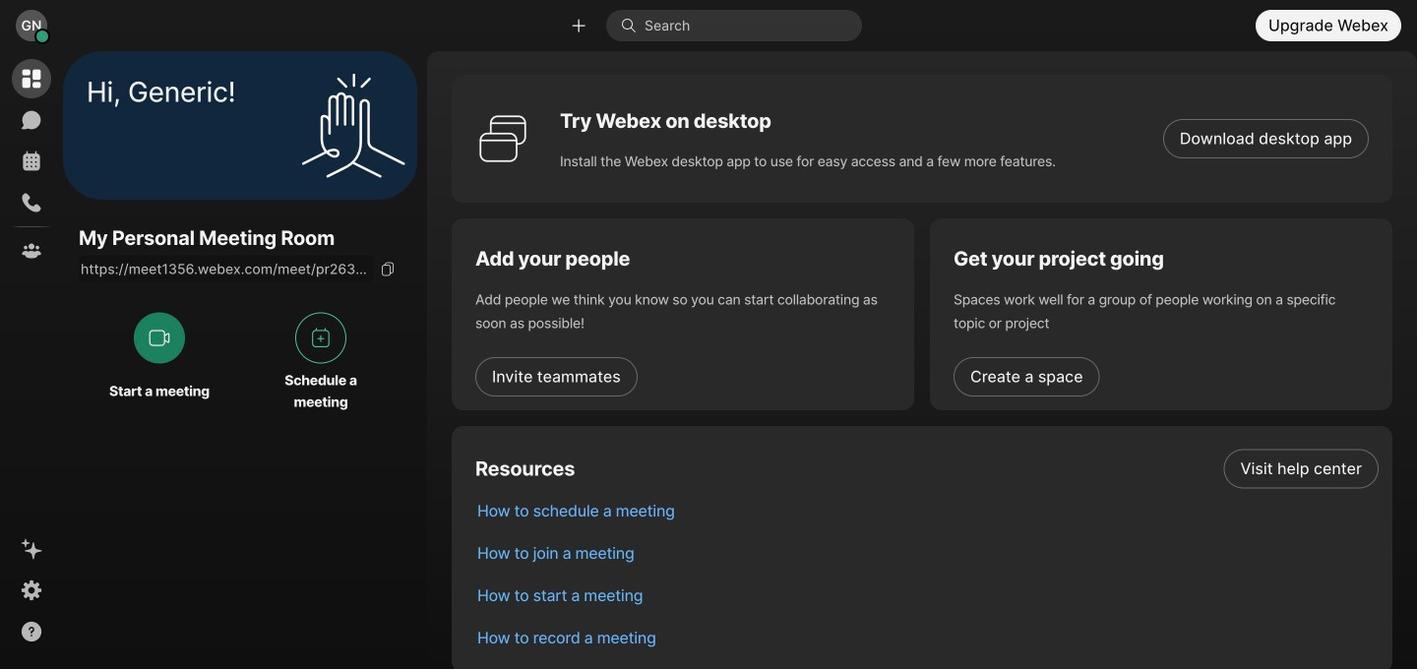 Task type: locate. For each thing, give the bounding box(es) containing it.
1 list item from the top
[[462, 448, 1393, 490]]

webex tab list
[[12, 59, 51, 271]]

navigation
[[0, 51, 63, 670]]

5 list item from the top
[[462, 617, 1393, 660]]

None text field
[[79, 255, 374, 283]]

two hands high fiving image
[[294, 66, 413, 185]]

list item
[[462, 448, 1393, 490], [462, 490, 1393, 533], [462, 533, 1393, 575], [462, 575, 1393, 617], [462, 617, 1393, 660]]



Task type: describe. For each thing, give the bounding box(es) containing it.
4 list item from the top
[[462, 575, 1393, 617]]

3 list item from the top
[[462, 533, 1393, 575]]

2 list item from the top
[[462, 490, 1393, 533]]



Task type: vqa. For each thing, say whether or not it's contained in the screenshot.
third LIST ITEM from the top
yes



